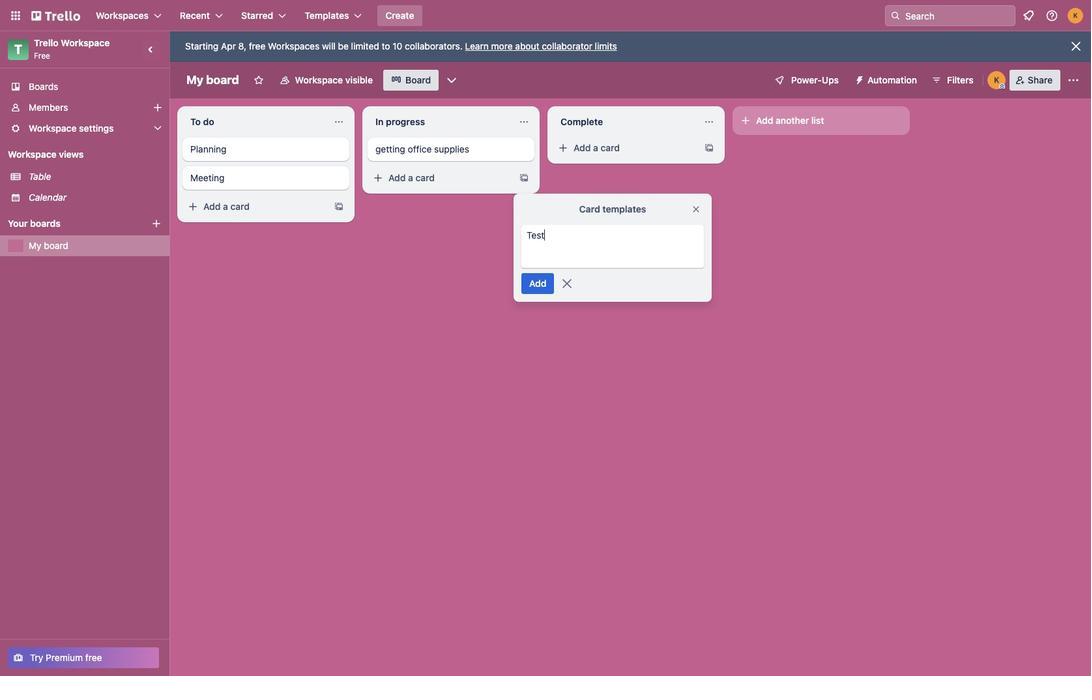 Task type: locate. For each thing, give the bounding box(es) containing it.
1 vertical spatial add a card
[[389, 172, 435, 183]]

office
[[408, 143, 432, 155]]

workspace settings
[[29, 123, 114, 134]]

0 vertical spatial workspaces
[[96, 10, 149, 21]]

my down the your boards
[[29, 240, 41, 251]]

my down starting
[[187, 73, 204, 87]]

1 vertical spatial create from template… image
[[519, 173, 530, 183]]

this member is an admin of this board. image
[[1000, 83, 1005, 89]]

add a card for in progress
[[389, 172, 435, 183]]

learn
[[465, 40, 489, 52]]

1 vertical spatial my
[[29, 240, 41, 251]]

0 horizontal spatial my
[[29, 240, 41, 251]]

supplies
[[434, 143, 469, 155]]

board
[[406, 74, 431, 85]]

0 vertical spatial create from template… image
[[704, 143, 715, 153]]

card down the complete text field
[[601, 142, 620, 153]]

workspaces up the workspace navigation collapse icon
[[96, 10, 149, 21]]

complete
[[561, 116, 603, 127]]

add for "add another list" button
[[756, 115, 774, 126]]

visible
[[346, 74, 373, 85]]

progress
[[386, 116, 425, 127]]

workspaces inside popup button
[[96, 10, 149, 21]]

planning link
[[190, 143, 342, 156]]

0 vertical spatial my board
[[187, 73, 239, 87]]

0 horizontal spatial add a card button
[[183, 196, 326, 217]]

1 horizontal spatial a
[[408, 172, 413, 183]]

recent
[[180, 10, 210, 21]]

board down apr
[[206, 73, 239, 87]]

workspace visible
[[295, 74, 373, 85]]

trello workspace free
[[34, 37, 110, 61]]

kendallparks02 (kendallparks02) image
[[1068, 8, 1084, 23]]

be
[[338, 40, 349, 52]]

workspace
[[61, 37, 110, 48], [295, 74, 343, 85], [29, 123, 77, 134], [8, 149, 57, 160]]

trello workspace link
[[34, 37, 110, 48]]

add a card down office
[[389, 172, 435, 183]]

recent button
[[172, 5, 231, 26]]

workspace up table
[[8, 149, 57, 160]]

create
[[386, 10, 414, 21]]

templates
[[603, 203, 647, 215]]

my board down boards
[[29, 240, 68, 251]]

filters
[[947, 74, 974, 85]]

to
[[190, 116, 201, 127]]

premium
[[46, 652, 83, 663]]

card down the meeting 'link'
[[231, 201, 250, 212]]

2 vertical spatial a
[[223, 201, 228, 212]]

primary element
[[0, 0, 1092, 31]]

1 horizontal spatial board
[[206, 73, 239, 87]]

1 horizontal spatial add a card
[[389, 172, 435, 183]]

0 horizontal spatial my board
[[29, 240, 68, 251]]

add a card button down the complete text field
[[553, 138, 696, 158]]

workspace inside trello workspace free
[[61, 37, 110, 48]]

card
[[601, 142, 620, 153], [416, 172, 435, 183], [231, 201, 250, 212]]

collaborator
[[542, 40, 593, 52]]

add board image
[[151, 218, 162, 229]]

workspace settings button
[[0, 118, 170, 139]]

to
[[382, 40, 390, 52]]

free right premium
[[85, 652, 102, 663]]

0 horizontal spatial create from template… image
[[519, 173, 530, 183]]

card templates
[[579, 203, 647, 215]]

0 notifications image
[[1021, 8, 1037, 23]]

add a card
[[574, 142, 620, 153], [389, 172, 435, 183], [203, 201, 250, 212]]

1 vertical spatial board
[[44, 240, 68, 251]]

2 horizontal spatial add a card
[[574, 142, 620, 153]]

collaborators.
[[405, 40, 463, 52]]

1 horizontal spatial create from template… image
[[704, 143, 715, 153]]

1 vertical spatial card
[[416, 172, 435, 183]]

1 horizontal spatial my
[[187, 73, 204, 87]]

create from template… image
[[334, 202, 344, 212]]

2 vertical spatial add a card button
[[183, 196, 326, 217]]

learn more about collaborator limits link
[[465, 40, 617, 52]]

a down office
[[408, 172, 413, 183]]

create from template… image
[[704, 143, 715, 153], [519, 173, 530, 183]]

board link
[[383, 70, 439, 91]]

0 horizontal spatial a
[[223, 201, 228, 212]]

1 horizontal spatial workspaces
[[268, 40, 320, 52]]

workspace for workspace views
[[8, 149, 57, 160]]

workspaces left will
[[268, 40, 320, 52]]

my board link
[[29, 239, 162, 252]]

members
[[29, 102, 68, 113]]

add a card button down the getting office supplies link
[[368, 168, 511, 188]]

1 horizontal spatial card
[[416, 172, 435, 183]]

1 horizontal spatial free
[[249, 40, 266, 52]]

1 vertical spatial free
[[85, 652, 102, 663]]

my board inside text box
[[187, 73, 239, 87]]

add another list
[[756, 115, 825, 126]]

share
[[1028, 74, 1053, 85]]

create button
[[378, 5, 422, 26]]

Search field
[[901, 6, 1015, 25]]

table
[[29, 171, 51, 182]]

8,
[[238, 40, 246, 52]]

0 vertical spatial board
[[206, 73, 239, 87]]

0 vertical spatial my
[[187, 73, 204, 87]]

workspace down will
[[295, 74, 343, 85]]

1 vertical spatial workspaces
[[268, 40, 320, 52]]

free
[[34, 51, 50, 61]]

Complete text field
[[553, 112, 699, 132]]

do
[[203, 116, 214, 127]]

my
[[187, 73, 204, 87], [29, 240, 41, 251]]

free right "8,"
[[249, 40, 266, 52]]

show menu image
[[1067, 74, 1081, 87]]

close popover image
[[691, 204, 702, 215]]

workspaces
[[96, 10, 149, 21], [268, 40, 320, 52]]

0 horizontal spatial free
[[85, 652, 102, 663]]

add a card for to do
[[203, 201, 250, 212]]

2 vertical spatial card
[[231, 201, 250, 212]]

add inside "add another list" button
[[756, 115, 774, 126]]

add inside add button
[[530, 278, 547, 289]]

add button
[[522, 273, 555, 294]]

boards
[[30, 218, 61, 229]]

workspace inside popup button
[[29, 123, 77, 134]]

card down getting office supplies
[[416, 172, 435, 183]]

starting apr 8, free workspaces will be limited to 10 collaborators. learn more about collaborator limits
[[185, 40, 617, 52]]

my board down starting
[[187, 73, 239, 87]]

workspaces button
[[88, 5, 169, 26]]

2 horizontal spatial card
[[601, 142, 620, 153]]

t
[[14, 42, 22, 57]]

0 horizontal spatial add a card
[[203, 201, 250, 212]]

2 horizontal spatial add a card button
[[553, 138, 696, 158]]

workspace for workspace settings
[[29, 123, 77, 134]]

open information menu image
[[1046, 9, 1059, 22]]

calendar link
[[29, 191, 162, 204]]

free
[[249, 40, 266, 52], [85, 652, 102, 663]]

workspace down the members
[[29, 123, 77, 134]]

1 horizontal spatial my board
[[187, 73, 239, 87]]

add
[[756, 115, 774, 126], [574, 142, 591, 153], [389, 172, 406, 183], [203, 201, 221, 212], [530, 278, 547, 289]]

templates button
[[297, 5, 370, 26]]

a down meeting
[[223, 201, 228, 212]]

1 horizontal spatial add a card button
[[368, 168, 511, 188]]

power-ups
[[792, 74, 839, 85]]

0 horizontal spatial workspaces
[[96, 10, 149, 21]]

getting office supplies link
[[376, 143, 527, 156]]

a for do
[[223, 201, 228, 212]]

add for the topmost add a card button
[[574, 142, 591, 153]]

my board
[[187, 73, 239, 87], [29, 240, 68, 251]]

card for to do
[[231, 201, 250, 212]]

workspace views
[[8, 149, 84, 160]]

2 horizontal spatial a
[[593, 142, 599, 153]]

add a card button down the meeting 'link'
[[183, 196, 326, 217]]

board down boards
[[44, 240, 68, 251]]

1 vertical spatial add a card button
[[368, 168, 511, 188]]

add a card button
[[553, 138, 696, 158], [368, 168, 511, 188], [183, 196, 326, 217]]

workspace inside button
[[295, 74, 343, 85]]

2 vertical spatial add a card
[[203, 201, 250, 212]]

add a card down complete
[[574, 142, 620, 153]]

add for do's add a card button
[[203, 201, 221, 212]]

0 vertical spatial a
[[593, 142, 599, 153]]

a down complete
[[593, 142, 599, 153]]

0 horizontal spatial card
[[231, 201, 250, 212]]

workspace right trello
[[61, 37, 110, 48]]

settings
[[79, 123, 114, 134]]

filters button
[[928, 70, 978, 91]]

add a card down meeting
[[203, 201, 250, 212]]

1 vertical spatial a
[[408, 172, 413, 183]]



Task type: vqa. For each thing, say whether or not it's contained in the screenshot.
the left the
no



Task type: describe. For each thing, give the bounding box(es) containing it.
card for in progress
[[416, 172, 435, 183]]

another
[[776, 115, 809, 126]]

starred
[[241, 10, 273, 21]]

your boards
[[8, 218, 61, 229]]

starred button
[[233, 5, 294, 26]]

free inside button
[[85, 652, 102, 663]]

kendallparks02 (kendallparks02) image
[[988, 71, 1006, 89]]

In progress text field
[[368, 112, 514, 132]]

Template title text field
[[527, 229, 699, 264]]

workspace visible button
[[272, 70, 381, 91]]

ups
[[822, 74, 839, 85]]

boards
[[29, 81, 58, 92]]

power-ups button
[[766, 70, 847, 91]]

card
[[579, 203, 600, 215]]

10
[[393, 40, 403, 52]]

workspace for workspace visible
[[295, 74, 343, 85]]

0 vertical spatial free
[[249, 40, 266, 52]]

your
[[8, 218, 28, 229]]

1 vertical spatial my board
[[29, 240, 68, 251]]

in
[[376, 116, 384, 127]]

meeting link
[[190, 172, 342, 185]]

star or unstar board image
[[253, 75, 264, 85]]

search image
[[891, 10, 901, 21]]

table link
[[29, 170, 162, 183]]

getting
[[376, 143, 405, 155]]

apr
[[221, 40, 236, 52]]

more
[[491, 40, 513, 52]]

board inside text box
[[206, 73, 239, 87]]

my inside text box
[[187, 73, 204, 87]]

t link
[[8, 39, 29, 60]]

customize views image
[[445, 74, 459, 87]]

starting
[[185, 40, 219, 52]]

back to home image
[[31, 5, 80, 26]]

your boards with 1 items element
[[8, 216, 132, 231]]

trello
[[34, 37, 58, 48]]

will
[[322, 40, 336, 52]]

boards link
[[0, 76, 170, 97]]

sm image
[[850, 70, 868, 88]]

add for add a card button corresponding to progress
[[389, 172, 406, 183]]

0 vertical spatial card
[[601, 142, 620, 153]]

list
[[812, 115, 825, 126]]

automation button
[[850, 70, 925, 91]]

try premium free
[[30, 652, 102, 663]]

0 vertical spatial add a card
[[574, 142, 620, 153]]

limits
[[595, 40, 617, 52]]

in progress
[[376, 116, 425, 127]]

workspace navigation collapse icon image
[[142, 40, 160, 59]]

about
[[515, 40, 540, 52]]

members link
[[0, 97, 170, 118]]

limited
[[351, 40, 379, 52]]

share button
[[1010, 70, 1061, 91]]

templates
[[305, 10, 349, 21]]

planning
[[190, 143, 227, 155]]

views
[[59, 149, 84, 160]]

add a card button for do
[[183, 196, 326, 217]]

getting office supplies
[[376, 143, 469, 155]]

To do text field
[[183, 112, 329, 132]]

add another list button
[[733, 106, 910, 135]]

try premium free button
[[8, 648, 159, 668]]

to do
[[190, 116, 214, 127]]

Board name text field
[[180, 70, 246, 91]]

try
[[30, 652, 43, 663]]

add a card button for progress
[[368, 168, 511, 188]]

power-
[[792, 74, 822, 85]]

0 vertical spatial add a card button
[[553, 138, 696, 158]]

0 horizontal spatial board
[[44, 240, 68, 251]]

automation
[[868, 74, 917, 85]]

calendar
[[29, 192, 67, 203]]

meeting
[[190, 172, 225, 183]]

a for progress
[[408, 172, 413, 183]]



